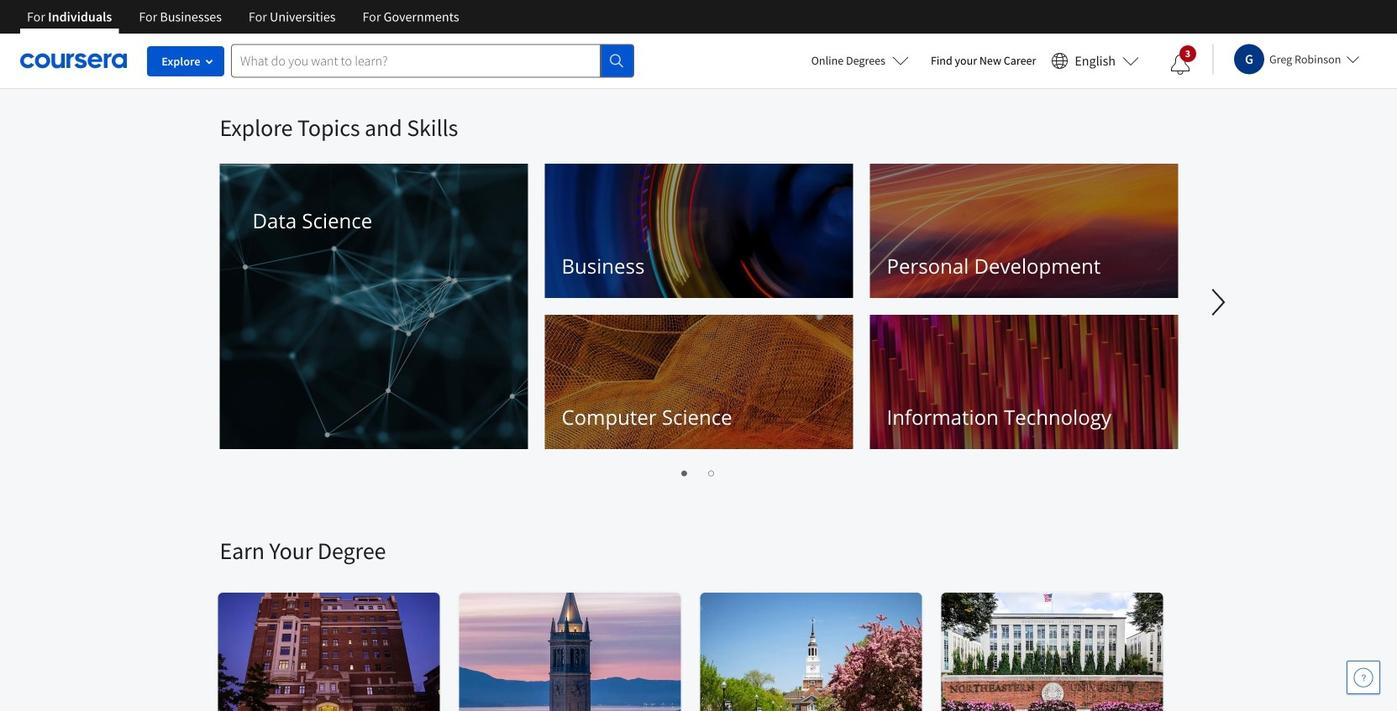 Task type: locate. For each thing, give the bounding box(es) containing it.
business image
[[545, 164, 853, 298]]

master of engineering in computer engineering degree by dartmouth college, image
[[700, 593, 923, 712]]

help center image
[[1354, 668, 1374, 688]]

master of applied data science degree by university of michigan, image
[[218, 593, 441, 712]]

computer science image
[[545, 315, 853, 450]]

master of science in data analytics engineering degree by northeastern university , image
[[941, 593, 1164, 712]]

earn your degree carousel element
[[211, 486, 1397, 712]]

data science image
[[220, 164, 528, 450]]

What do you want to learn? text field
[[231, 44, 601, 78]]

None search field
[[231, 44, 634, 78]]

master of advanced study in engineering degree by university of california, berkeley, image
[[459, 593, 682, 712]]

list
[[220, 462, 1178, 482]]



Task type: vqa. For each thing, say whether or not it's contained in the screenshot.
BANNER navigation
yes



Task type: describe. For each thing, give the bounding box(es) containing it.
information technology image
[[870, 315, 1178, 450]]

explore topics and skills carousel element
[[211, 89, 1397, 486]]

personal development image
[[870, 164, 1178, 298]]

coursera image
[[20, 47, 127, 74]]

banner navigation
[[13, 0, 473, 34]]

list inside the explore topics and skills carousel element
[[220, 462, 1178, 482]]

next slide image
[[1199, 282, 1239, 323]]



